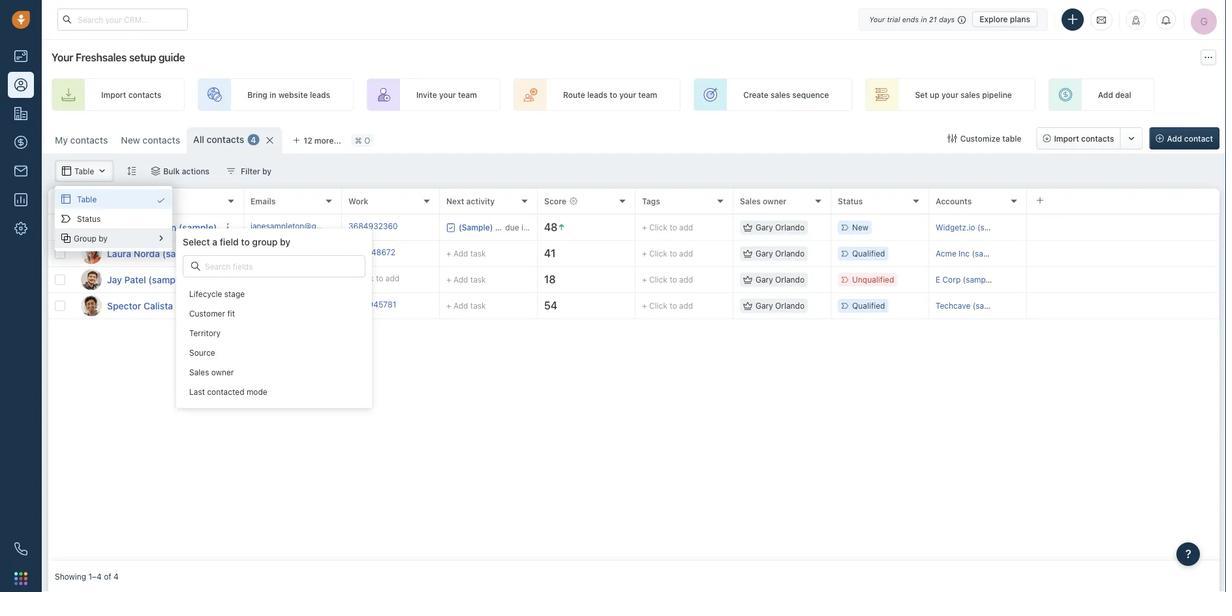 Task type: vqa. For each thing, say whether or not it's contained in the screenshot.
Sales Manager on the top of the page
no



Task type: locate. For each thing, give the bounding box(es) containing it.
Search your CRM... text field
[[57, 8, 188, 31]]

explore plans link
[[973, 11, 1038, 27]]

container_wx8msf4aqz5i3rn1 image
[[61, 195, 71, 204], [157, 196, 166, 205], [61, 214, 71, 223], [157, 234, 166, 243], [191, 262, 200, 271]]

container_wx8msf4aqz5i3rn1 image left select
[[157, 234, 166, 243]]

to
[[241, 236, 250, 247]]

explore plans
[[980, 15, 1031, 24]]

stage
[[224, 289, 245, 298]]

freshworks switcher image
[[14, 572, 27, 585]]

container_wx8msf4aqz5i3rn1 image
[[61, 234, 71, 243]]

container_wx8msf4aqz5i3rn1 image up container_wx8msf4aqz5i3rn1 icon
[[61, 214, 71, 223]]

territory
[[189, 328, 221, 338]]

field
[[220, 236, 239, 247]]

lifecycle stage
[[189, 289, 245, 298]]

email image
[[1098, 14, 1107, 25]]

a
[[212, 236, 218, 247]]

customer
[[189, 309, 225, 318]]

sales owner
[[189, 368, 234, 377]]

group by menu item
[[55, 229, 172, 248]]

customer fit
[[189, 309, 235, 318]]

lifecycle
[[189, 289, 222, 298]]

0 horizontal spatial by
[[99, 234, 108, 243]]

by
[[99, 234, 108, 243], [280, 236, 291, 247]]

contacted
[[207, 387, 245, 396]]

container_wx8msf4aqz5i3rn1 image up group by menu item
[[157, 196, 166, 205]]

container_wx8msf4aqz5i3rn1 image left table
[[61, 195, 71, 204]]

select a field to group by menu
[[55, 186, 372, 408]]

owner
[[211, 368, 234, 377]]



Task type: describe. For each thing, give the bounding box(es) containing it.
Search fields field
[[204, 260, 295, 273]]

select a field to group by
[[183, 236, 291, 247]]

shade muted image
[[955, 14, 967, 24]]

mode
[[247, 387, 268, 396]]

select
[[183, 236, 210, 247]]

status
[[77, 214, 101, 223]]

explore
[[980, 15, 1009, 24]]

phone image
[[8, 536, 34, 562]]

sales
[[189, 368, 209, 377]]

source
[[189, 348, 215, 357]]

group by
[[74, 234, 108, 243]]

group
[[252, 236, 278, 247]]

by inside menu item
[[99, 234, 108, 243]]

last
[[189, 387, 205, 396]]

container_wx8msf4aqz5i3rn1 image inside group by menu item
[[157, 234, 166, 243]]

group
[[74, 234, 96, 243]]

1 horizontal spatial by
[[280, 236, 291, 247]]

last contacted mode
[[189, 387, 268, 396]]

container_wx8msf4aqz5i3rn1 image down select
[[191, 262, 200, 271]]

plans
[[1011, 15, 1031, 24]]

table
[[77, 195, 97, 204]]

fit
[[228, 309, 235, 318]]



